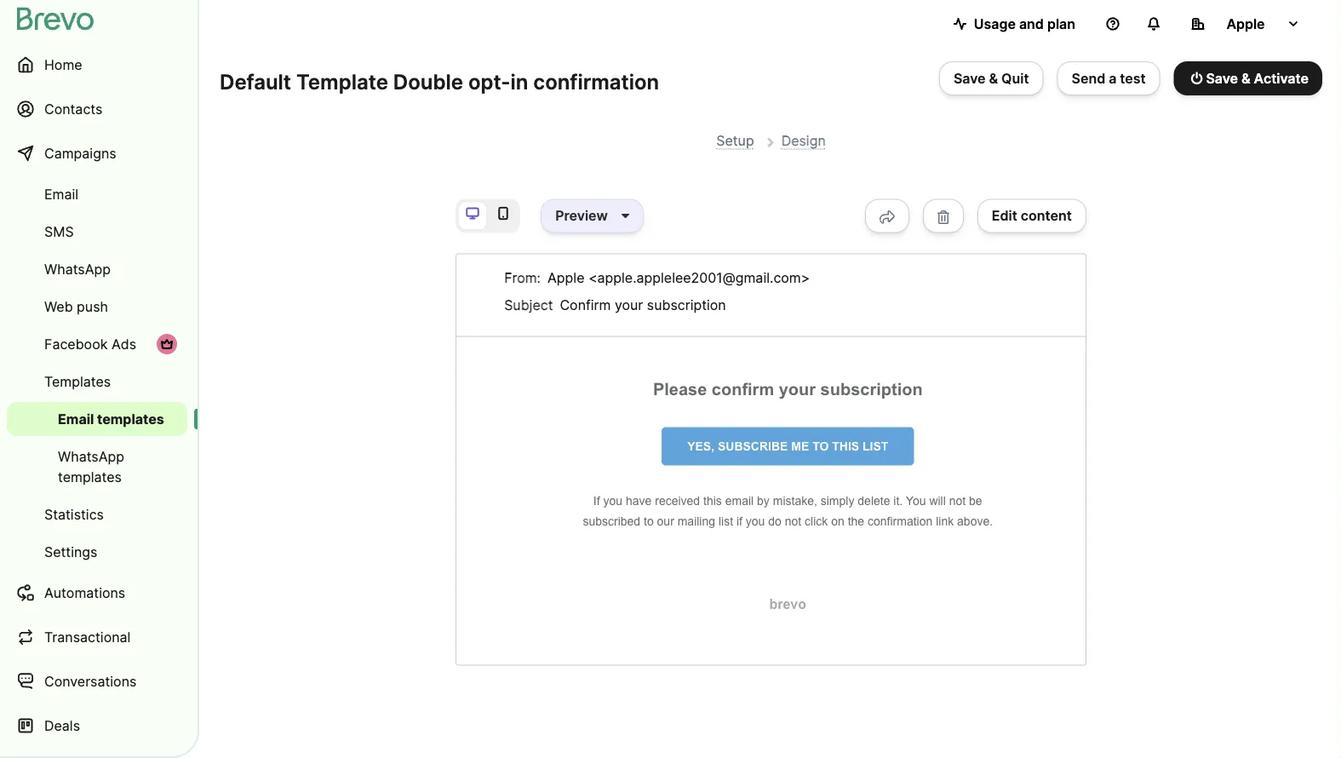 Task type: vqa. For each thing, say whether or not it's contained in the screenshot.
0 for Total Opened
no



Task type: locate. For each thing, give the bounding box(es) containing it.
1 horizontal spatial save
[[1207, 70, 1239, 86]]

send a test button
[[1058, 61, 1161, 95]]

apple up 'save & activate' button at the top of the page
[[1227, 15, 1266, 32]]

0 horizontal spatial apple
[[548, 270, 585, 286]]

ads
[[111, 336, 136, 352]]

& inside button
[[1242, 70, 1251, 86]]

1 vertical spatial email
[[58, 411, 94, 427]]

1 horizontal spatial &
[[1242, 70, 1251, 86]]

settings
[[44, 543, 97, 560]]

0 horizontal spatial save
[[954, 70, 986, 86]]

deals link
[[7, 705, 187, 746]]

save inside button
[[1207, 70, 1239, 86]]

& inside button
[[989, 70, 999, 86]]

double
[[393, 69, 463, 94]]

templates
[[97, 411, 164, 427], [58, 469, 122, 485]]

0 vertical spatial email
[[44, 186, 78, 202]]

power off image
[[1191, 72, 1203, 85]]

conversations link
[[7, 661, 187, 702]]

whatsapp
[[44, 261, 111, 277], [58, 448, 124, 465]]

web
[[44, 298, 73, 315]]

email down templates
[[58, 411, 94, 427]]

1 & from the left
[[989, 70, 999, 86]]

edit content
[[992, 208, 1072, 224]]

apple right :
[[548, 270, 585, 286]]

& for activate
[[1242, 70, 1251, 86]]

save right power off icon
[[1207, 70, 1239, 86]]

setup link
[[717, 132, 754, 150]]

0 vertical spatial whatsapp
[[44, 261, 111, 277]]

subject
[[504, 297, 553, 314]]

<apple.applelee2001@gmail.com>
[[589, 270, 810, 286]]

contacts link
[[7, 89, 187, 129]]

1 vertical spatial whatsapp
[[58, 448, 124, 465]]

save
[[954, 70, 986, 86], [1207, 70, 1239, 86]]

email up sms
[[44, 186, 78, 202]]

email for email
[[44, 186, 78, 202]]

templates inside the "whatsapp templates"
[[58, 469, 122, 485]]

1 save from the left
[[954, 70, 986, 86]]

a
[[1109, 70, 1117, 86]]

statistics
[[44, 506, 104, 523]]

1 horizontal spatial apple
[[1227, 15, 1266, 32]]

email
[[44, 186, 78, 202], [58, 411, 94, 427]]

& left "activate"
[[1242, 70, 1251, 86]]

web push
[[44, 298, 108, 315]]

campaigns
[[44, 145, 116, 161]]

transactional
[[44, 629, 131, 645]]

0 horizontal spatial &
[[989, 70, 999, 86]]

0 vertical spatial templates
[[97, 411, 164, 427]]

design link
[[782, 132, 826, 150]]

templates down templates link
[[97, 411, 164, 427]]

1 vertical spatial templates
[[58, 469, 122, 485]]

whatsapp down email templates link
[[58, 448, 124, 465]]

automations link
[[7, 572, 187, 613]]

2 save from the left
[[1207, 70, 1239, 86]]

default
[[220, 69, 291, 94]]

apple inside button
[[1227, 15, 1266, 32]]

your
[[615, 297, 643, 314]]

send
[[1072, 70, 1106, 86]]

apple
[[1227, 15, 1266, 32], [548, 270, 585, 286]]

templates link
[[7, 365, 187, 399]]

usage and plan
[[974, 15, 1076, 32]]

& left quit
[[989, 70, 999, 86]]

content
[[1021, 208, 1072, 224]]

whatsapp link
[[7, 252, 187, 286]]

templates up statistics link
[[58, 469, 122, 485]]

0 vertical spatial apple
[[1227, 15, 1266, 32]]

&
[[989, 70, 999, 86], [1242, 70, 1251, 86]]

save left quit
[[954, 70, 986, 86]]

preview
[[556, 208, 608, 224]]

facebook ads link
[[7, 327, 187, 361]]

whatsapp for whatsapp
[[44, 261, 111, 277]]

automations
[[44, 584, 125, 601]]

2 & from the left
[[1242, 70, 1251, 86]]

save for save & quit
[[954, 70, 986, 86]]

save & quit
[[954, 70, 1029, 86]]

and
[[1020, 15, 1044, 32]]

whatsapp up web push
[[44, 261, 111, 277]]

save inside button
[[954, 70, 986, 86]]

confirm
[[560, 297, 611, 314]]

whatsapp templates link
[[7, 440, 187, 494]]

email for email templates
[[58, 411, 94, 427]]

1 vertical spatial apple
[[548, 270, 585, 286]]



Task type: describe. For each thing, give the bounding box(es) containing it.
template
[[296, 69, 388, 94]]

in
[[511, 69, 528, 94]]

from : apple <apple.applelee2001@gmail.com>
[[504, 270, 810, 286]]

setup
[[717, 132, 754, 149]]

send a test
[[1072, 70, 1146, 86]]

edit
[[992, 208, 1018, 224]]

templates
[[44, 373, 111, 390]]

usage and plan button
[[940, 7, 1090, 41]]

preview button
[[541, 199, 644, 233]]

subscription
[[647, 297, 726, 314]]

confirmation
[[534, 69, 659, 94]]

settings link
[[7, 535, 187, 569]]

contacts
[[44, 101, 103, 117]]

email templates
[[58, 411, 164, 427]]

sms
[[44, 223, 74, 240]]

templates for whatsapp templates
[[58, 469, 122, 485]]

statistics link
[[7, 497, 187, 532]]

campaigns link
[[7, 133, 187, 174]]

conversations
[[44, 673, 137, 690]]

edit content button
[[978, 199, 1087, 233]]

home
[[44, 56, 82, 73]]

templates for email templates
[[97, 411, 164, 427]]

:
[[537, 270, 541, 286]]

design
[[782, 132, 826, 149]]

opt-
[[469, 69, 511, 94]]

email templates link
[[7, 402, 187, 436]]

save & activate
[[1207, 70, 1309, 86]]

sms link
[[7, 215, 187, 249]]

from
[[504, 270, 537, 286]]

facebook
[[44, 336, 108, 352]]

email link
[[7, 177, 187, 211]]

quit
[[1002, 70, 1029, 86]]

transactional link
[[7, 617, 187, 658]]

caret down image
[[622, 209, 630, 223]]

deals
[[44, 717, 80, 734]]

push
[[77, 298, 108, 315]]

test
[[1121, 70, 1146, 86]]

web push link
[[7, 290, 187, 324]]

home link
[[7, 44, 187, 85]]

plan
[[1048, 15, 1076, 32]]

save & activate button
[[1174, 61, 1323, 95]]

subject confirm your subscription
[[504, 297, 726, 314]]

activate
[[1254, 70, 1309, 86]]

whatsapp templates
[[58, 448, 124, 485]]

whatsapp for whatsapp templates
[[58, 448, 124, 465]]

apple button
[[1178, 7, 1314, 41]]

& for quit
[[989, 70, 999, 86]]

left___rvooi image
[[160, 337, 174, 351]]

usage
[[974, 15, 1016, 32]]

save & quit button
[[940, 61, 1044, 95]]

facebook ads
[[44, 336, 136, 352]]

default template double opt-in confirmation
[[220, 69, 659, 94]]

save for save & activate
[[1207, 70, 1239, 86]]



